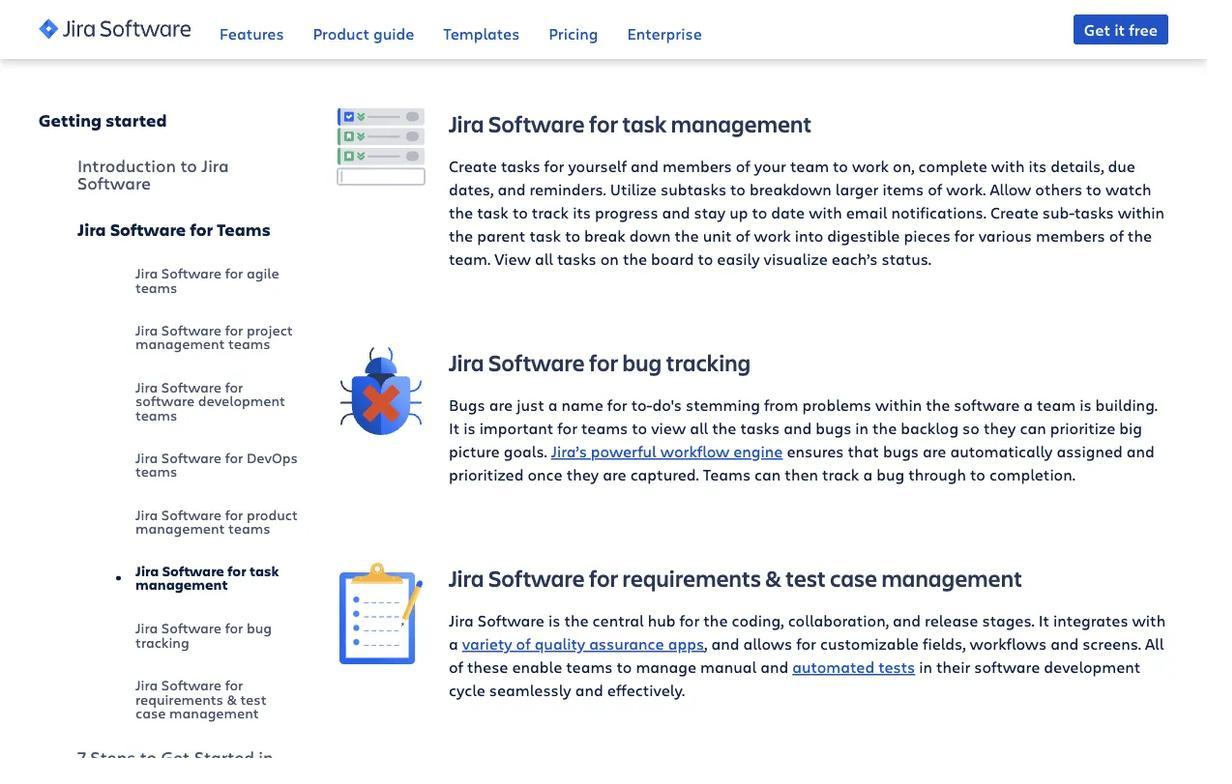 Task type: vqa. For each thing, say whether or not it's contained in the screenshot.
building.
yes



Task type: locate. For each thing, give the bounding box(es) containing it.
jira software for agile teams
[[135, 264, 279, 296]]

to-
[[632, 395, 653, 416]]

0 horizontal spatial case
[[135, 704, 166, 723]]

all right the view
[[535, 249, 554, 270]]

0 vertical spatial teams
[[217, 218, 271, 240]]

of down watch on the top right of page
[[1110, 226, 1124, 247]]

in their software development cycle seamlessly and effectively.
[[449, 658, 1141, 702]]

software inside jira software is the central hub for the coding, collaboration, and release stages. it integrates with a
[[478, 611, 545, 632]]

for left to-
[[608, 395, 628, 416]]

0 vertical spatial development
[[198, 391, 285, 410]]

items
[[883, 179, 924, 200]]

it right stages.
[[1039, 611, 1050, 632]]

jira software for requirements & test case management up coding,
[[449, 564, 1023, 594]]

tasks inside the bugs are just a name for to-do's stemming from problems within the software a team is building. it is important for teams to view all the tasks and bugs in the backlog so they can prioritize big picture goals.
[[741, 419, 780, 439]]

0 vertical spatial case
[[831, 564, 878, 594]]

1 horizontal spatial in
[[920, 658, 933, 678]]

to inside ensures that bugs are automatically assigned and prioritized once they are captured. teams can then track a bug through to completion.
[[971, 465, 986, 486]]

for up automated
[[797, 634, 817, 655]]

1 horizontal spatial teams
[[703, 465, 751, 486]]

templates
[[444, 23, 520, 43]]

bug down jira software for task management link
[[247, 619, 272, 638]]

in up that at the right bottom of the page
[[856, 419, 869, 439]]

the up 'backlog'
[[926, 395, 951, 416]]

team up prioritize
[[1038, 395, 1076, 416]]

1 vertical spatial tracking
[[135, 633, 189, 652]]

1 vertical spatial bugs
[[883, 442, 919, 463]]

up
[[730, 203, 748, 224]]

jira software for requirements & test case management
[[449, 564, 1023, 594], [135, 676, 267, 723]]

assurance
[[589, 634, 664, 655]]

1 horizontal spatial bugs
[[883, 442, 919, 463]]

0 horizontal spatial jira software for requirements & test case management
[[135, 676, 267, 723]]

central
[[593, 611, 644, 632]]

0 vertical spatial jira software for bug tracking
[[449, 348, 751, 378]]

software up so
[[955, 395, 1020, 416]]

1 horizontal spatial is
[[549, 611, 561, 632]]

all inside create tasks for yourself and members of your team to work on, complete with its details, due dates, and reminders. utilize subtasks to breakdown larger items of work. allow others to watch the task to track its progress and stay up to date with email notifications. create sub-tasks within the parent task to break down the unit of work into digestible pieces for various members of the team. view all tasks on the board to easily visualize each's status.
[[535, 249, 554, 270]]

teams up agile
[[217, 218, 271, 240]]

0 vertical spatial it
[[449, 419, 460, 439]]

1 vertical spatial with
[[809, 203, 843, 224]]

all up workflow
[[690, 419, 709, 439]]

0 vertical spatial track
[[532, 203, 569, 224]]

for up apps
[[680, 611, 700, 632]]

1 vertical spatial can
[[755, 465, 781, 486]]

0 horizontal spatial bugs
[[816, 419, 852, 439]]

in
[[856, 419, 869, 439], [920, 658, 933, 678]]

sub-
[[1043, 203, 1075, 224]]

for up name
[[589, 348, 619, 378]]

0 horizontal spatial in
[[856, 419, 869, 439]]

bug inside the jira software for bug tracking
[[247, 619, 272, 638]]

track inside ensures that bugs are automatically assigned and prioritized once they are captured. teams can then track a bug through to completion.
[[823, 465, 860, 486]]

for down 'jira software for product management teams' "link"
[[228, 562, 246, 581]]

bug down that at the right bottom of the page
[[877, 465, 905, 486]]

manage
[[636, 658, 697, 678]]

on,
[[893, 156, 915, 177]]

jira software for product management teams link
[[135, 494, 298, 550]]

0 horizontal spatial they
[[567, 465, 599, 486]]

are inside the bugs are just a name for to-do's stemming from problems within the software a team is building. it is important for teams to view all the tasks and bugs in the backlog so they can prioritize big picture goals.
[[489, 395, 513, 416]]

create
[[449, 156, 497, 177], [991, 203, 1039, 224]]

1 horizontal spatial create
[[991, 203, 1039, 224]]

1 horizontal spatial can
[[1020, 419, 1047, 439]]

to inside , and allows for customizable fields, workflows and screens. all of these enable teams to manage manual and
[[617, 658, 632, 678]]

2 vertical spatial is
[[549, 611, 561, 632]]

get it free
[[1085, 19, 1158, 40]]

are up important
[[489, 395, 513, 416]]

for inside jira software for project management teams
[[225, 321, 243, 339]]

1 horizontal spatial test
[[786, 564, 826, 594]]

1 vertical spatial test
[[240, 690, 267, 709]]

software up variety at left
[[478, 611, 545, 632]]

tracking up jira software for requirements & test case management link
[[135, 633, 189, 652]]

team inside the bugs are just a name for to-do's stemming from problems within the software a team is building. it is important for teams to view all the tasks and bugs in the backlog so they can prioritize big picture goals.
[[1038, 395, 1076, 416]]

its
[[1029, 156, 1047, 177], [573, 203, 591, 224]]

in left their
[[920, 658, 933, 678]]

progress
[[595, 203, 659, 224]]

development down screens.
[[1044, 658, 1141, 678]]

ensures that bugs are automatically assigned and prioritized once they are captured. teams can then track a bug through to completion.
[[449, 442, 1155, 486]]

for left product
[[225, 505, 243, 524]]

can inside ensures that bugs are automatically assigned and prioritized once they are captured. teams can then track a bug through to completion.
[[755, 465, 781, 486]]

for inside the jira software for software development teams
[[225, 377, 243, 396]]

software down jira software for project management teams
[[135, 391, 195, 410]]

0 vertical spatial requirements
[[623, 564, 762, 594]]

for down jira software for project management teams link
[[225, 377, 243, 396]]

for
[[589, 109, 619, 139], [190, 218, 213, 240], [955, 226, 975, 247], [225, 264, 243, 282], [225, 321, 243, 339], [589, 348, 619, 378], [225, 377, 243, 396], [608, 395, 628, 416], [558, 419, 578, 439], [225, 448, 243, 467], [225, 505, 243, 524], [228, 562, 246, 581], [589, 564, 619, 594], [680, 611, 700, 632], [225, 619, 243, 638], [797, 634, 817, 655], [225, 676, 243, 695]]

tasks
[[1075, 203, 1115, 224], [557, 249, 597, 270], [741, 419, 780, 439]]

2 vertical spatial with
[[1133, 611, 1166, 632]]

1 horizontal spatial track
[[823, 465, 860, 486]]

bug icon image
[[329, 348, 434, 436]]

within down watch on the top right of page
[[1118, 203, 1165, 224]]

jira software for bug tracking link
[[135, 607, 298, 664]]

0 horizontal spatial team
[[791, 156, 829, 177]]

track inside create tasks for yourself and members of your team to work on, complete with its details, due dates, and reminders. utilize subtasks to breakdown larger items of work. allow others to watch the task to track its progress and stay up to date with email notifications. create sub-tasks within the parent task to break down the unit of work into digestible pieces for various members of the team. view all tasks on the board to easily visualize each's status.
[[532, 203, 569, 224]]

team up breakdown
[[791, 156, 829, 177]]

1 vertical spatial they
[[567, 465, 599, 486]]

test inside jira software for requirements & test case management
[[240, 690, 267, 709]]

jira software for bug tracking down jira software for task management link
[[135, 619, 272, 652]]

1 vertical spatial team
[[1038, 395, 1076, 416]]

for inside create tasks for yourself and members of your team to work on, complete with its details, due dates, and reminders. utilize subtasks to breakdown larger items of work. allow others to watch the task to track its progress and stay up to date with email notifications. create sub-tasks within the parent task to break down the unit of work into digestible pieces for various members of the team. view all tasks on the board to easily visualize each's status.
[[955, 226, 975, 247]]

within inside create tasks for yourself and members of your team to work on, complete with its details, due dates, and reminders. utilize subtasks to breakdown larger items of work. allow others to watch the task to track its progress and stay up to date with email notifications. create sub-tasks within the parent task to break down the unit of work into digestible pieces for various members of the team. view all tasks on the board to easily visualize each's status.
[[1118, 203, 1165, 224]]

jira software for devops teams
[[135, 448, 298, 481]]

picture
[[449, 442, 500, 463]]

management up the jira software for software development teams
[[135, 334, 225, 353]]

work up larger
[[853, 156, 889, 177]]

do's
[[653, 395, 682, 416]]

0 vertical spatial bugs
[[816, 419, 852, 439]]

assigned
[[1057, 442, 1123, 463]]

manual
[[701, 658, 757, 678]]

1 vertical spatial all
[[690, 419, 709, 439]]

product up get
[[1061, 0, 1117, 8]]

0 vertical spatial tasks
[[1075, 203, 1115, 224]]

it down bugs
[[449, 419, 460, 439]]

1 vertical spatial jira software for requirements & test case management
[[135, 676, 267, 723]]

management up jira software for task management link
[[135, 519, 225, 538]]

1 horizontal spatial jira software for task management
[[449, 109, 813, 139]]

completion.
[[990, 465, 1076, 486]]

0 horizontal spatial is
[[464, 419, 476, 439]]

1 vertical spatial it
[[1039, 611, 1050, 632]]

in inside in their software development cycle seamlessly and effectively.
[[920, 658, 933, 678]]

1 vertical spatial in
[[920, 658, 933, 678]]

can up automatically at the bottom of the page
[[1020, 419, 1047, 439]]

0 vertical spatial team
[[791, 156, 829, 177]]

from
[[764, 395, 799, 416]]

, and allows for customizable fields, workflows and screens. all of these enable teams to manage manual and
[[449, 634, 1165, 678]]

with up allow
[[992, 156, 1025, 177]]

0 vertical spatial tracking
[[666, 348, 751, 378]]

1 horizontal spatial it
[[1039, 611, 1050, 632]]

are up through
[[923, 442, 947, 463]]

jira inside the jira software for software development teams
[[135, 377, 158, 396]]

teams down engine
[[703, 465, 751, 486]]

software down jira software for devops teams link
[[161, 505, 222, 524]]

0 horizontal spatial within
[[876, 395, 922, 416]]

to down to-
[[632, 419, 648, 439]]

2 vertical spatial bug
[[247, 619, 272, 638]]

management inside jira software for project management teams
[[135, 334, 225, 353]]

bugs are just a name for to-do's stemming from problems within the software a team is building. it is important for teams to view all the tasks and bugs in the backlog so they can prioritize big picture goals.
[[449, 395, 1158, 463]]

stay
[[694, 203, 726, 224]]

1 vertical spatial &
[[227, 690, 237, 709]]

of inside , and allows for customizable fields, workflows and screens. all of these enable teams to manage manual and
[[449, 658, 464, 678]]

0 vertical spatial within
[[1118, 203, 1165, 224]]

software inside jira software for product management teams
[[161, 505, 222, 524]]

2 vertical spatial tasks
[[741, 419, 780, 439]]

0 horizontal spatial development
[[198, 391, 285, 410]]

jira software for requirements & test case management down jira software for bug tracking link
[[135, 676, 267, 723]]

work down the date
[[754, 226, 791, 247]]

2 horizontal spatial tasks
[[1075, 203, 1115, 224]]

bug up to-
[[623, 348, 662, 378]]

agile
[[247, 264, 279, 282]]

the down watch on the top right of page
[[1128, 226, 1153, 247]]

test
[[786, 564, 826, 594], [240, 690, 267, 709]]

0 vertical spatial is
[[1080, 395, 1092, 416]]

and up customizable
[[893, 611, 921, 632]]

0 horizontal spatial members
[[663, 156, 732, 177]]

0 horizontal spatial can
[[755, 465, 781, 486]]

a right just
[[548, 395, 558, 416]]

2 horizontal spatial is
[[1080, 395, 1092, 416]]

software down jira software for project management teams
[[161, 377, 222, 396]]

for left 'devops'
[[225, 448, 243, 467]]

0 horizontal spatial bug
[[247, 619, 272, 638]]

1 horizontal spatial team
[[1038, 395, 1076, 416]]

requirements down jira software for bug tracking link
[[135, 690, 223, 709]]

2 vertical spatial are
[[603, 465, 627, 486]]

is up prioritize
[[1080, 395, 1092, 416]]

to right up
[[752, 203, 768, 224]]

for left agile
[[225, 264, 243, 282]]

,
[[705, 634, 708, 655]]

customizable
[[821, 634, 919, 655]]

jira's
[[551, 442, 587, 463]]

1 vertical spatial case
[[135, 704, 166, 723]]

jira software for task management up yourself
[[449, 109, 813, 139]]

to down assurance
[[617, 658, 632, 678]]

product
[[1061, 0, 1117, 8], [313, 23, 370, 43]]

coding,
[[732, 611, 784, 632]]

effectively.
[[608, 681, 685, 702]]

a inside ensures that bugs are automatically assigned and prioritized once they are captured. teams can then track a bug through to completion.
[[864, 465, 873, 486]]

problems
[[803, 395, 872, 416]]

introduction to jira software
[[77, 154, 229, 194]]

guide
[[374, 23, 415, 43]]

is up quality
[[549, 611, 561, 632]]

backlog
[[901, 419, 959, 439]]

0 horizontal spatial track
[[532, 203, 569, 224]]

1 vertical spatial jira software for task management
[[135, 562, 279, 595]]

1 vertical spatial teams
[[703, 465, 751, 486]]

and down integrates
[[1051, 634, 1079, 655]]

case
[[831, 564, 878, 594], [135, 704, 166, 723]]

teams inside jira software for agile teams
[[135, 278, 177, 296]]

0 vertical spatial work
[[853, 156, 889, 177]]

0 vertical spatial jira software for task management
[[449, 109, 813, 139]]

0 horizontal spatial are
[[489, 395, 513, 416]]

and inside the bugs are just a name for to-do's stemming from problems within the software a team is building. it is important for teams to view all the tasks and bugs in the backlog so they can prioritize big picture goals.
[[784, 419, 812, 439]]

for left project
[[225, 321, 243, 339]]

they
[[984, 419, 1016, 439], [567, 465, 599, 486]]

0 horizontal spatial requirements
[[135, 690, 223, 709]]

easily
[[717, 249, 760, 270]]

software inside jira software for project management teams
[[161, 321, 222, 339]]

within up 'backlog'
[[876, 395, 922, 416]]

0 horizontal spatial create
[[449, 156, 497, 177]]

0 vertical spatial product
[[1061, 0, 1117, 8]]

members
[[663, 156, 732, 177], [1036, 226, 1106, 247]]

fields,
[[923, 634, 966, 655]]

task
[[623, 109, 667, 139], [477, 203, 509, 224], [530, 226, 561, 247], [250, 562, 279, 581]]

automatically
[[951, 442, 1053, 463]]

prioritize
[[1051, 419, 1116, 439]]

jira software for software development teams link
[[135, 366, 298, 437]]

they down jira's
[[567, 465, 599, 486]]

tasks left on at the top of page
[[557, 249, 597, 270]]

the down stemming
[[713, 419, 737, 439]]

1 vertical spatial work
[[754, 226, 791, 247]]

software down the jira software for software development teams
[[161, 448, 222, 467]]

breakdown
[[750, 179, 832, 200]]

test down jira software for bug tracking link
[[240, 690, 267, 709]]

jira software for task management link
[[135, 550, 298, 607]]

software inside the jira software for bug tracking
[[161, 619, 222, 638]]

development up 'devops'
[[198, 391, 285, 410]]

collaboration,
[[788, 611, 889, 632]]

quality
[[535, 634, 586, 655]]

management inside jira software for product management teams
[[135, 519, 225, 538]]

of up cycle
[[449, 658, 464, 678]]

down
[[630, 226, 671, 247]]

automated tests
[[793, 658, 916, 678]]

0 horizontal spatial all
[[535, 249, 554, 270]]

team inside create tasks for yourself and members of your team to work on, complete with its details, due dates, and reminders. utilize subtasks to breakdown larger items of work. allow others to watch the task to track its progress and stay up to date with email notifications. create sub-tasks within the parent task to break down the unit of work into digestible pieces for various members of the team. view all tasks on the board to easily visualize each's status.
[[791, 156, 829, 177]]

in inside the bugs are just a name for to-do's stemming from problems within the software a team is building. it is important for teams to view all the tasks and bugs in the backlog so they can prioritize big picture goals.
[[856, 419, 869, 439]]

teams up jira software for product management teams
[[135, 462, 177, 481]]

0 vertical spatial with
[[992, 156, 1025, 177]]

for down jira software for bug tracking link
[[225, 676, 243, 695]]

is down bugs
[[464, 419, 476, 439]]

jira's powerful workflow engine link
[[551, 442, 783, 463]]

1 horizontal spatial work
[[853, 156, 889, 177]]

1 horizontal spatial are
[[603, 465, 627, 486]]

1 horizontal spatial product
[[1061, 0, 1117, 8]]

backlog checklist icon image
[[329, 109, 434, 193]]

variety of quality assurance apps link
[[462, 634, 705, 655]]

0 horizontal spatial product
[[313, 23, 370, 43]]

board
[[651, 249, 694, 270]]

test up collaboration,
[[786, 564, 826, 594]]

0 vertical spatial are
[[489, 395, 513, 416]]

allows
[[744, 634, 793, 655]]

jira software for product management teams
[[135, 505, 298, 538]]

0 vertical spatial in
[[856, 419, 869, 439]]

and inside jira software is the central hub for the coding, collaboration, and release stages. it integrates with a
[[893, 611, 921, 632]]

1 horizontal spatial members
[[1036, 226, 1106, 247]]

watch
[[1106, 179, 1152, 200]]

requirements up hub
[[623, 564, 762, 594]]

jira software for bug tracking
[[449, 348, 751, 378], [135, 619, 272, 652]]

1 horizontal spatial with
[[992, 156, 1025, 177]]

software inside jira software for devops teams
[[161, 448, 222, 467]]

jira
[[1032, 0, 1057, 8], [449, 109, 485, 139], [202, 154, 229, 177], [77, 218, 106, 240], [135, 264, 158, 282], [135, 321, 158, 339], [449, 348, 485, 378], [135, 377, 158, 396], [135, 448, 158, 467], [135, 505, 158, 524], [135, 562, 159, 581], [449, 564, 485, 594], [449, 611, 474, 632], [135, 619, 158, 638], [135, 676, 158, 695]]

track down "reminders." at top
[[532, 203, 569, 224]]

to inside the bugs are just a name for to-do's stemming from problems within the software a team is building. it is important for teams to view all the tasks and bugs in the backlog so they can prioritize big picture goals.
[[632, 419, 648, 439]]

others
[[1036, 179, 1083, 200]]

requirements inside jira software for requirements & test case management
[[135, 690, 223, 709]]

task down product
[[250, 562, 279, 581]]

members down sub-
[[1036, 226, 1106, 247]]

variety
[[462, 634, 512, 655]]

so
[[963, 419, 980, 439]]

0 horizontal spatial test
[[240, 690, 267, 709]]

1 vertical spatial product
[[313, 23, 370, 43]]

software down jira software for agile teams
[[161, 321, 222, 339]]

the up variety of quality assurance apps link at bottom
[[565, 611, 589, 632]]

the up board
[[675, 226, 699, 247]]

for up jira's
[[558, 419, 578, 439]]

teams down variety of quality assurance apps link at bottom
[[566, 658, 613, 678]]

team
[[791, 156, 829, 177], [1038, 395, 1076, 416]]

bug
[[623, 348, 662, 378], [877, 465, 905, 486], [247, 619, 272, 638]]

and up utilize
[[631, 156, 659, 177]]

0 horizontal spatial jira software for task management
[[135, 562, 279, 595]]

0 horizontal spatial it
[[449, 419, 460, 439]]

can
[[1020, 419, 1047, 439], [755, 465, 781, 486]]

1 vertical spatial tasks
[[557, 249, 597, 270]]

0 horizontal spatial jira software for bug tracking
[[135, 619, 272, 652]]

1 horizontal spatial jira software for requirements & test case management
[[449, 564, 1023, 594]]

and down variety of quality assurance apps link at bottom
[[576, 681, 604, 702]]

1 horizontal spatial all
[[690, 419, 709, 439]]

these
[[467, 658, 509, 678]]

and down big
[[1127, 442, 1155, 463]]

enterprise
[[627, 23, 702, 43]]

1 vertical spatial are
[[923, 442, 947, 463]]

jira software for bug tracking inside jira software for bug tracking link
[[135, 619, 272, 652]]

jira software for teams link
[[77, 206, 298, 252]]

tracking inside the jira software for bug tracking
[[135, 633, 189, 652]]

its down "reminders." at top
[[573, 203, 591, 224]]

features
[[220, 23, 284, 43]]

development inside in their software development cycle seamlessly and effectively.
[[1044, 658, 1141, 678]]

jira software for teams
[[77, 218, 271, 240]]

0 vertical spatial they
[[984, 419, 1016, 439]]

0 horizontal spatial tasks
[[557, 249, 597, 270]]

1 horizontal spatial development
[[1044, 658, 1141, 678]]

prioritized
[[449, 465, 524, 486]]

0 horizontal spatial its
[[573, 203, 591, 224]]

task inside jira software for task management link
[[250, 562, 279, 581]]

clipboard icon image
[[329, 564, 434, 665]]

management down jira software for bug tracking link
[[169, 704, 259, 723]]

and down from
[[784, 419, 812, 439]]

for inside jira software for agile teams
[[225, 264, 243, 282]]

0 horizontal spatial work
[[754, 226, 791, 247]]

1 vertical spatial development
[[1044, 658, 1141, 678]]



Task type: describe. For each thing, give the bounding box(es) containing it.
break
[[584, 226, 626, 247]]

it
[[1115, 19, 1126, 40]]

the down the dates,
[[449, 203, 473, 224]]

0 vertical spatial jira software for requirements & test case management
[[449, 564, 1023, 594]]

software up tasks for
[[489, 109, 585, 139]]

software up just
[[489, 348, 585, 378]]

important
[[480, 419, 554, 439]]

to down details,
[[1087, 179, 1102, 200]]

for down jira software for task management link
[[225, 619, 243, 638]]

software down introduction to jira software
[[110, 218, 186, 240]]

the up the ,
[[704, 611, 728, 632]]

for inside jira software is the central hub for the coding, collaboration, and release stages. it integrates with a
[[680, 611, 700, 632]]

jira inside jira software for project management teams
[[135, 321, 158, 339]]

product guide
[[313, 23, 415, 43]]

1 horizontal spatial tracking
[[666, 348, 751, 378]]

of up 'enable'
[[516, 634, 531, 655]]

bug inside ensures that bugs are automatically assigned and prioritized once they are captured. teams can then track a bug through to completion.
[[877, 465, 905, 486]]

ensures
[[787, 442, 844, 463]]

dates,
[[449, 179, 494, 200]]

into
[[795, 226, 824, 247]]

view
[[495, 249, 531, 270]]

stemming
[[686, 395, 760, 416]]

bugs inside the bugs are just a name for to-do's stemming from problems within the software a team is building. it is important for teams to view all the tasks and bugs in the backlog so they can prioritize big picture goals.
[[816, 419, 852, 439]]

2 horizontal spatial are
[[923, 442, 947, 463]]

create tasks for yourself and members of your team to work on, complete with its details, due dates, and reminders. utilize subtasks to breakdown larger items of work. allow others to watch the task to track its progress and stay up to date with email notifications. create sub-tasks within the parent task to break down the unit of work into digestible pieces for various members of the team. view all tasks on the board to easily visualize each's status.
[[449, 156, 1165, 270]]

seamlessly
[[490, 681, 572, 702]]

they inside ensures that bugs are automatically assigned and prioritized once they are captured. teams can then track a bug through to completion.
[[567, 465, 599, 486]]

teams inside , and allows for customizable fields, workflows and screens. all of these enable teams to manage manual and
[[566, 658, 613, 678]]

parent
[[477, 226, 526, 247]]

with inside jira software is the central hub for the coding, collaboration, and release stages. it integrates with a
[[1133, 611, 1166, 632]]

getting
[[39, 108, 102, 131]]

they inside the bugs are just a name for to-do's stemming from problems within the software a team is building. it is important for teams to view all the tasks and bugs in the backlog so they can prioritize big picture goals.
[[984, 419, 1016, 439]]

get it free link
[[1074, 15, 1169, 44]]

software inside the bugs are just a name for to-do's stemming from problems within the software a team is building. it is important for teams to view all the tasks and bugs in the backlog so they can prioritize big picture goals.
[[955, 395, 1020, 416]]

jira software for agile teams link
[[135, 252, 298, 309]]

that
[[848, 442, 880, 463]]

your
[[755, 156, 787, 177]]

tasks for
[[501, 156, 565, 177]]

for inside jira software for task management
[[228, 562, 246, 581]]

teams inside ensures that bugs are automatically assigned and prioritized once they are captured. teams can then track a bug through to completion.
[[703, 465, 751, 486]]

introduction
[[77, 154, 176, 177]]

for inside jira software for devops teams
[[225, 448, 243, 467]]

1 horizontal spatial bug
[[623, 348, 662, 378]]

due
[[1109, 156, 1136, 177]]

product
[[247, 505, 298, 524]]

jira inside jira product discovery
[[1032, 0, 1057, 8]]

through
[[909, 465, 967, 486]]

0 vertical spatial create
[[449, 156, 497, 177]]

jira inside jira software for requirements & test case management
[[135, 676, 158, 695]]

and inside in their software development cycle seamlessly and effectively.
[[576, 681, 604, 702]]

jira's powerful workflow engine
[[551, 442, 783, 463]]

software inside in their software development cycle seamlessly and effectively.
[[975, 658, 1041, 678]]

case inside jira software for requirements & test case management
[[135, 704, 166, 723]]

free
[[1130, 19, 1158, 40]]

software inside the jira software for software development teams
[[135, 391, 195, 410]]

release
[[925, 611, 979, 632]]

captured.
[[631, 465, 699, 486]]

of left your
[[736, 156, 751, 177]]

getting started link
[[39, 97, 298, 143]]

yourself
[[568, 156, 627, 177]]

integrates
[[1054, 611, 1129, 632]]

jira software for project management teams link
[[135, 309, 298, 366]]

can inside the bugs are just a name for to-do's stemming from problems within the software a team is building. it is important for teams to view all the tasks and bugs in the backlog so they can prioritize big picture goals.
[[1020, 419, 1047, 439]]

a inside jira software is the central hub for the coding, collaboration, and release stages. it integrates with a
[[449, 634, 458, 655]]

for up central
[[589, 564, 619, 594]]

email
[[847, 203, 888, 224]]

software inside the jira software for software development teams
[[161, 377, 222, 396]]

apps
[[668, 634, 705, 655]]

jira inside jira software is the central hub for the coding, collaboration, and release stages. it integrates with a
[[449, 611, 474, 632]]

task up parent
[[477, 203, 509, 224]]

of up notifications.
[[928, 179, 943, 200]]

0 vertical spatial test
[[786, 564, 826, 594]]

getting started
[[39, 108, 167, 131]]

variety of quality assurance apps
[[462, 634, 705, 655]]

it inside the bugs are just a name for to-do's stemming from problems within the software a team is building. it is important for teams to view all the tasks and bugs in the backlog so they can prioritize big picture goals.
[[449, 419, 460, 439]]

then
[[785, 465, 819, 486]]

1 vertical spatial is
[[464, 419, 476, 439]]

for up jira software for agile teams
[[190, 218, 213, 240]]

the up team.
[[449, 226, 473, 247]]

and down subtasks
[[662, 203, 691, 224]]

it inside jira software is the central hub for the coding, collaboration, and release stages. it integrates with a
[[1039, 611, 1050, 632]]

various
[[979, 226, 1033, 247]]

allow
[[990, 179, 1032, 200]]

management up your
[[671, 109, 813, 139]]

teams inside the bugs are just a name for to-do's stemming from problems within the software a team is building. it is important for teams to view all the tasks and bugs in the backlog so they can prioritize big picture goals.
[[582, 419, 628, 439]]

stages.
[[983, 611, 1035, 632]]

1 horizontal spatial its
[[1029, 156, 1047, 177]]

each's
[[832, 249, 878, 270]]

software up quality
[[489, 564, 585, 594]]

to up up
[[731, 179, 746, 200]]

1 horizontal spatial case
[[831, 564, 878, 594]]

0 horizontal spatial teams
[[217, 218, 271, 240]]

and inside ensures that bugs are automatically assigned and prioritized once they are captured. teams can then track a bug through to completion.
[[1127, 442, 1155, 463]]

digestible
[[828, 226, 900, 247]]

started
[[106, 108, 167, 131]]

introduction to jira software link
[[77, 143, 298, 206]]

to up parent
[[513, 203, 528, 224]]

jira product discovery
[[449, 0, 1117, 31]]

to left break
[[565, 226, 581, 247]]

to inside introduction to jira software
[[180, 154, 197, 177]]

on
[[601, 249, 619, 270]]

and down the 'allows'
[[761, 658, 789, 678]]

software inside jira software for agile teams
[[161, 264, 222, 282]]

management up release
[[882, 564, 1023, 594]]

for up yourself
[[589, 109, 619, 139]]

the right on at the top of page
[[623, 249, 647, 270]]

to up larger
[[833, 156, 849, 177]]

enable
[[512, 658, 562, 678]]

team.
[[449, 249, 491, 270]]

a up automatically at the bottom of the page
[[1024, 395, 1034, 416]]

within inside the bugs are just a name for to-do's stemming from problems within the software a team is building. it is important for teams to view all the tasks and bugs in the backlog so they can prioritize big picture goals.
[[876, 395, 922, 416]]

for inside jira software for product management teams
[[225, 505, 243, 524]]

management inside jira software for requirements & test case management
[[169, 704, 259, 723]]

software inside jira software for requirements & test case management
[[161, 676, 222, 695]]

bugs inside ensures that bugs are automatically assigned and prioritized once they are captured. teams can then track a bug through to completion.
[[883, 442, 919, 463]]

pricing
[[549, 23, 598, 43]]

work.
[[947, 179, 987, 200]]

bugs
[[449, 395, 485, 416]]

software inside jira software for task management
[[162, 562, 224, 581]]

of down up
[[736, 226, 751, 247]]

visualize
[[764, 249, 828, 270]]

to down unit
[[698, 249, 714, 270]]

big
[[1120, 419, 1143, 439]]

product inside jira product discovery
[[1061, 0, 1117, 8]]

just
[[517, 395, 545, 416]]

development inside the jira software for software development teams
[[198, 391, 285, 410]]

task up the view
[[530, 226, 561, 247]]

and down tasks for
[[498, 179, 526, 200]]

teams inside jira software for devops teams
[[135, 462, 177, 481]]

and right the ,
[[712, 634, 740, 655]]

1 vertical spatial its
[[573, 203, 591, 224]]

task up yourself
[[623, 109, 667, 139]]

jira product discovery link
[[449, 0, 1117, 31]]

1 vertical spatial members
[[1036, 226, 1106, 247]]

automated
[[793, 658, 875, 678]]

reminders.
[[530, 179, 606, 200]]

is inside jira software is the central hub for the coding, collaboration, and release stages. it integrates with a
[[549, 611, 561, 632]]

0 horizontal spatial with
[[809, 203, 843, 224]]

management up jira software for bug tracking link
[[135, 576, 228, 595]]

screens.
[[1083, 634, 1142, 655]]

workflows
[[970, 634, 1047, 655]]

jira inside jira software for product management teams
[[135, 505, 158, 524]]

date
[[772, 203, 805, 224]]

workflow
[[661, 442, 730, 463]]

teams inside jira software for product management teams
[[228, 519, 270, 538]]

tests
[[879, 658, 916, 678]]

engine
[[734, 442, 783, 463]]

teams inside jira software for project management teams
[[228, 334, 270, 353]]

jira inside jira software for agile teams
[[135, 264, 158, 282]]

all inside the bugs are just a name for to-do's stemming from problems within the software a team is building. it is important for teams to view all the tasks and bugs in the backlog so they can prioritize big picture goals.
[[690, 419, 709, 439]]

teams inside the jira software for software development teams
[[135, 405, 177, 424]]

1 horizontal spatial &
[[766, 564, 782, 594]]

jira software for devops teams link
[[135, 437, 298, 494]]

for inside , and allows for customizable fields, workflows and screens. all of these enable teams to manage manual and
[[797, 634, 817, 655]]

jira inside introduction to jira software
[[202, 154, 229, 177]]

automated tests link
[[793, 658, 916, 678]]

0 vertical spatial members
[[663, 156, 732, 177]]

jira inside jira software for devops teams
[[135, 448, 158, 467]]

for inside jira software for requirements & test case management
[[225, 676, 243, 695]]

get
[[1085, 19, 1111, 40]]

software inside introduction to jira software
[[77, 171, 151, 194]]

goals.
[[504, 442, 547, 463]]

their
[[937, 658, 971, 678]]

the up that at the right bottom of the page
[[873, 419, 897, 439]]



